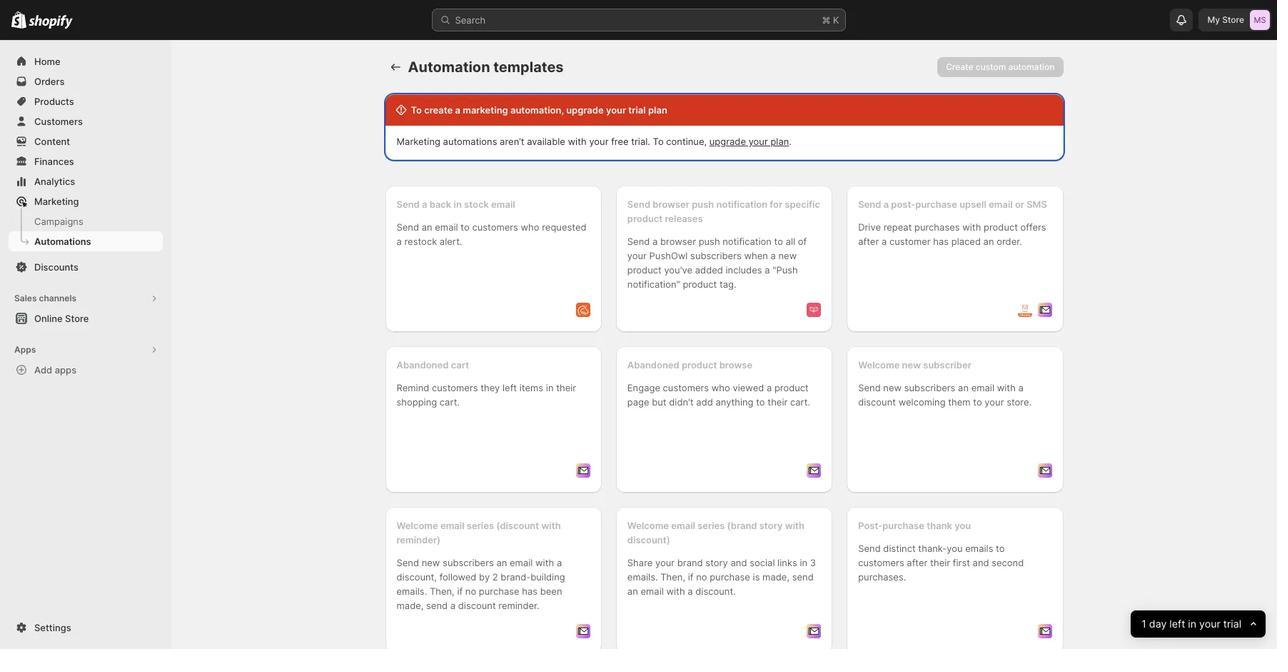 Task type: locate. For each thing, give the bounding box(es) containing it.
store inside button
[[65, 313, 89, 324]]

upgrade
[[566, 104, 604, 116], [710, 136, 746, 147]]

marketing
[[463, 104, 508, 116]]

online store
[[34, 313, 89, 324]]

marketing down create
[[397, 136, 440, 147]]

products
[[34, 96, 74, 107]]

upgrade up "with"
[[566, 104, 604, 116]]

1 horizontal spatial marketing
[[397, 136, 440, 147]]

trial
[[629, 104, 646, 116], [1223, 617, 1241, 630]]

trial right the in
[[1223, 617, 1241, 630]]

⌘ k
[[822, 14, 839, 26]]

1 horizontal spatial shopify image
[[29, 15, 73, 29]]

in
[[1188, 617, 1196, 630]]

templates
[[494, 59, 564, 76]]

online store link
[[9, 308, 163, 328]]

sales channels
[[14, 293, 76, 303]]

1 vertical spatial store
[[65, 313, 89, 324]]

0 vertical spatial marketing
[[397, 136, 440, 147]]

1 day left in your trial
[[1142, 617, 1241, 630]]

trial inside dropdown button
[[1223, 617, 1241, 630]]

plan
[[648, 104, 667, 116], [771, 136, 789, 147]]

upgrade right continue,
[[710, 136, 746, 147]]

1 vertical spatial trial
[[1223, 617, 1241, 630]]

store right my in the right top of the page
[[1223, 14, 1244, 25]]

to right trial.
[[653, 136, 664, 147]]

customers
[[34, 116, 83, 127]]

marketing
[[397, 136, 440, 147], [34, 196, 79, 207]]

apps
[[55, 364, 76, 376]]

orders link
[[9, 71, 163, 91]]

marketing automations aren't available with your free trial. to continue, upgrade your plan .
[[397, 136, 792, 147]]

campaigns
[[34, 216, 83, 227]]

apps
[[14, 344, 36, 355]]

customers link
[[9, 111, 163, 131]]

0 horizontal spatial trial
[[629, 104, 646, 116]]

content link
[[9, 131, 163, 151]]

sales
[[14, 293, 37, 303]]

1 vertical spatial plan
[[771, 136, 789, 147]]

aren't
[[500, 136, 524, 147]]

store down sales channels button
[[65, 313, 89, 324]]

your
[[606, 104, 626, 116], [589, 136, 609, 147], [749, 136, 768, 147], [1199, 617, 1221, 630]]

0 horizontal spatial store
[[65, 313, 89, 324]]

my store image
[[1250, 10, 1270, 30]]

settings link
[[9, 618, 163, 638]]

0 vertical spatial store
[[1223, 14, 1244, 25]]

0 horizontal spatial marketing
[[34, 196, 79, 207]]

marketing down analytics
[[34, 196, 79, 207]]

with
[[568, 136, 587, 147]]

0 vertical spatial upgrade
[[566, 104, 604, 116]]

analytics link
[[9, 171, 163, 191]]

marketing for marketing
[[34, 196, 79, 207]]

add
[[34, 364, 52, 376]]

free
[[611, 136, 629, 147]]

finances link
[[9, 151, 163, 171]]

1 vertical spatial upgrade
[[710, 136, 746, 147]]

to left create
[[411, 104, 422, 116]]

marketing inside marketing link
[[34, 196, 79, 207]]

your up the free
[[606, 104, 626, 116]]

1 horizontal spatial trial
[[1223, 617, 1241, 630]]

store
[[1223, 14, 1244, 25], [65, 313, 89, 324]]

custom
[[976, 61, 1006, 72]]

0 vertical spatial plan
[[648, 104, 667, 116]]

trial.
[[631, 136, 650, 147]]

trial up trial.
[[629, 104, 646, 116]]

automation
[[408, 59, 490, 76]]

settings
[[34, 622, 71, 633]]

.
[[789, 136, 792, 147]]

1 vertical spatial to
[[653, 136, 664, 147]]

automation templates
[[408, 59, 564, 76]]

content
[[34, 136, 70, 147]]

1 horizontal spatial to
[[653, 136, 664, 147]]

shopify image
[[11, 11, 27, 29], [29, 15, 73, 29]]

0 vertical spatial to
[[411, 104, 422, 116]]

discounts link
[[9, 257, 163, 277]]

0 horizontal spatial to
[[411, 104, 422, 116]]

automations link
[[9, 231, 163, 251]]

to
[[411, 104, 422, 116], [653, 136, 664, 147]]

your right the in
[[1199, 617, 1221, 630]]

1 horizontal spatial store
[[1223, 14, 1244, 25]]

create
[[946, 61, 974, 72]]

continue,
[[666, 136, 707, 147]]

orders
[[34, 76, 65, 87]]

0 horizontal spatial plan
[[648, 104, 667, 116]]

home
[[34, 56, 60, 67]]

1 vertical spatial marketing
[[34, 196, 79, 207]]

1 horizontal spatial upgrade
[[710, 136, 746, 147]]

store for my store
[[1223, 14, 1244, 25]]



Task type: describe. For each thing, give the bounding box(es) containing it.
left
[[1170, 617, 1185, 630]]

0 vertical spatial trial
[[629, 104, 646, 116]]

apps button
[[9, 340, 163, 360]]

1 day left in your trial button
[[1131, 610, 1266, 638]]

channels
[[39, 293, 76, 303]]

my
[[1208, 14, 1220, 25]]

0 horizontal spatial shopify image
[[11, 11, 27, 29]]

automation,
[[510, 104, 564, 116]]

store for online store
[[65, 313, 89, 324]]

create
[[424, 104, 453, 116]]

automation
[[1009, 61, 1055, 72]]

your left .
[[749, 136, 768, 147]]

to create a marketing automation, upgrade your trial plan
[[411, 104, 667, 116]]

automations
[[34, 236, 91, 247]]

campaigns link
[[9, 211, 163, 231]]

⌘
[[822, 14, 831, 26]]

marketing for marketing automations aren't available with your free trial. to continue, upgrade your plan .
[[397, 136, 440, 147]]

day
[[1149, 617, 1167, 630]]

products link
[[9, 91, 163, 111]]

create custom automation
[[946, 61, 1055, 72]]

discounts
[[34, 261, 79, 273]]

1 horizontal spatial plan
[[771, 136, 789, 147]]

a
[[455, 104, 461, 116]]

your left the free
[[589, 136, 609, 147]]

search
[[455, 14, 486, 26]]

sales channels button
[[9, 288, 163, 308]]

online
[[34, 313, 63, 324]]

0 horizontal spatial upgrade
[[566, 104, 604, 116]]

upgrade your plan link
[[710, 136, 789, 147]]

add apps
[[34, 364, 76, 376]]

analytics
[[34, 176, 75, 187]]

marketing link
[[9, 191, 163, 211]]

automations
[[443, 136, 497, 147]]

create custom automation button
[[938, 57, 1063, 77]]

home link
[[9, 51, 163, 71]]

online store button
[[0, 308, 171, 328]]

your inside dropdown button
[[1199, 617, 1221, 630]]

my store
[[1208, 14, 1244, 25]]

k
[[833, 14, 839, 26]]

1
[[1142, 617, 1146, 630]]

add apps button
[[9, 360, 163, 380]]

finances
[[34, 156, 74, 167]]

available
[[527, 136, 565, 147]]



Task type: vqa. For each thing, say whether or not it's contained in the screenshot.
MARKETING AUTOMATIONS AREN'T AVAILABLE WITH YOUR FREE TRIAL. TO CONTINUE, UPGRADE YOUR PLAN .
yes



